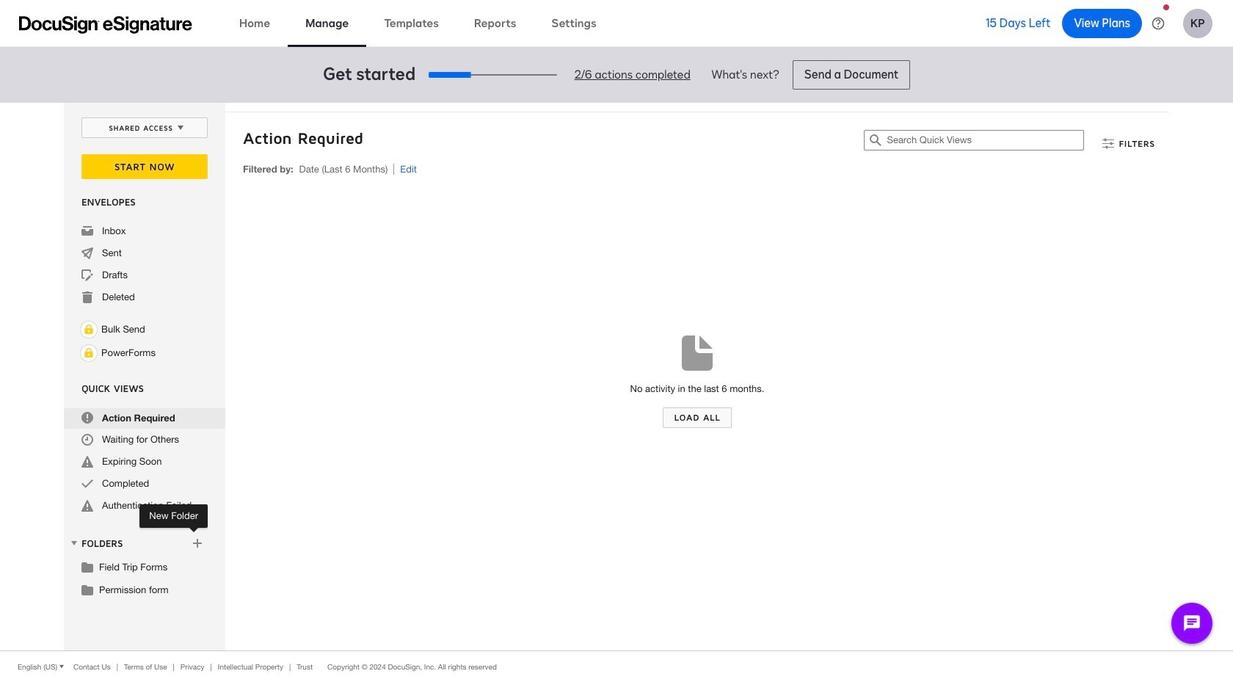 Task type: locate. For each thing, give the bounding box(es) containing it.
0 vertical spatial alert image
[[82, 456, 93, 468]]

1 vertical spatial alert image
[[82, 500, 93, 512]]

more info region
[[0, 651, 1234, 682]]

tooltip inside secondary navigation region
[[140, 505, 208, 528]]

alert image up completed icon
[[82, 456, 93, 468]]

2 alert image from the top
[[82, 500, 93, 512]]

tooltip
[[140, 505, 208, 528]]

lock image
[[80, 344, 98, 362]]

lock image
[[80, 321, 98, 339]]

alert image
[[82, 456, 93, 468], [82, 500, 93, 512]]

Search Quick Views text field
[[888, 131, 1084, 150]]

alert image down completed icon
[[82, 500, 93, 512]]



Task type: describe. For each thing, give the bounding box(es) containing it.
draft image
[[82, 270, 93, 281]]

sent image
[[82, 248, 93, 259]]

secondary navigation region
[[64, 103, 1174, 651]]

completed image
[[82, 478, 93, 490]]

clock image
[[82, 434, 93, 446]]

action required image
[[82, 412, 93, 424]]

inbox image
[[82, 225, 93, 237]]

docusign esignature image
[[19, 16, 192, 33]]

folder image
[[82, 584, 93, 596]]

folder image
[[82, 561, 93, 573]]

view folders image
[[68, 538, 80, 549]]

trash image
[[82, 292, 93, 303]]

1 alert image from the top
[[82, 456, 93, 468]]



Task type: vqa. For each thing, say whether or not it's contained in the screenshot.
the Need to Sign icon
no



